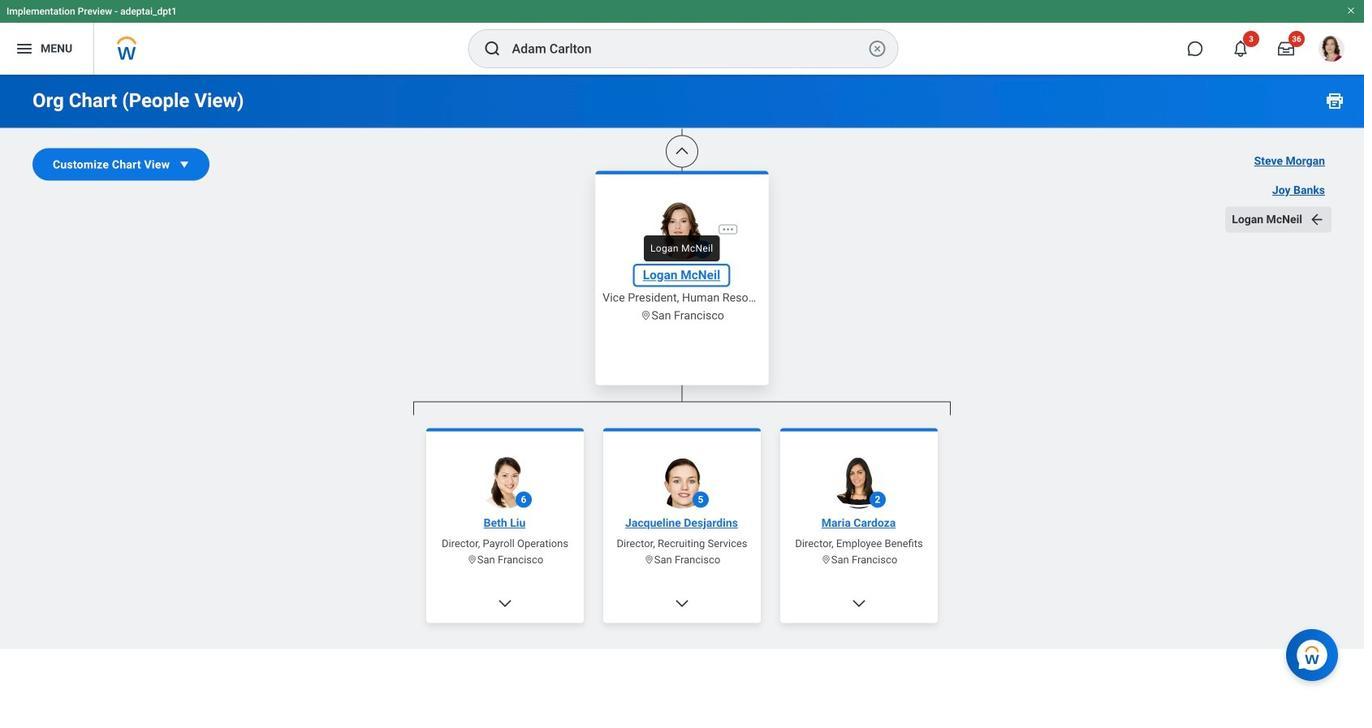 Task type: describe. For each thing, give the bounding box(es) containing it.
Search Workday  search field
[[512, 31, 865, 67]]

profile logan mcneil image
[[1319, 36, 1345, 65]]

justify image
[[15, 39, 34, 58]]

location image
[[644, 555, 655, 565]]

logan mcneil, logan mcneil, 3 direct reports element
[[414, 416, 951, 708]]

arrow left image
[[1310, 212, 1326, 228]]

0 horizontal spatial location image
[[467, 555, 478, 565]]

notifications large image
[[1233, 41, 1250, 57]]



Task type: locate. For each thing, give the bounding box(es) containing it.
print org chart image
[[1326, 91, 1345, 110]]

2 horizontal spatial location image
[[821, 555, 832, 565]]

caret down image
[[176, 156, 193, 173]]

1 chevron down image from the left
[[497, 596, 513, 612]]

chevron up image
[[674, 143, 691, 160]]

search image
[[483, 39, 503, 58]]

chevron down image
[[497, 596, 513, 612], [674, 596, 691, 612]]

inbox large image
[[1279, 41, 1295, 57]]

chevron down image for location image to the left
[[497, 596, 513, 612]]

1 horizontal spatial location image
[[640, 310, 652, 322]]

0 horizontal spatial chevron down image
[[497, 596, 513, 612]]

chevron down image for location icon
[[674, 596, 691, 612]]

tooltip
[[639, 231, 725, 266]]

2 chevron down image from the left
[[674, 596, 691, 612]]

banner
[[0, 0, 1365, 75]]

main content
[[0, 0, 1365, 708]]

chevron down image
[[851, 596, 868, 612]]

x circle image
[[868, 39, 888, 58]]

location image
[[640, 310, 652, 322], [467, 555, 478, 565], [821, 555, 832, 565]]

related actions image
[[722, 223, 735, 236]]

close environment banner image
[[1347, 6, 1357, 15]]

1 horizontal spatial chevron down image
[[674, 596, 691, 612]]



Task type: vqa. For each thing, say whether or not it's contained in the screenshot.
3rd location image from the left
yes



